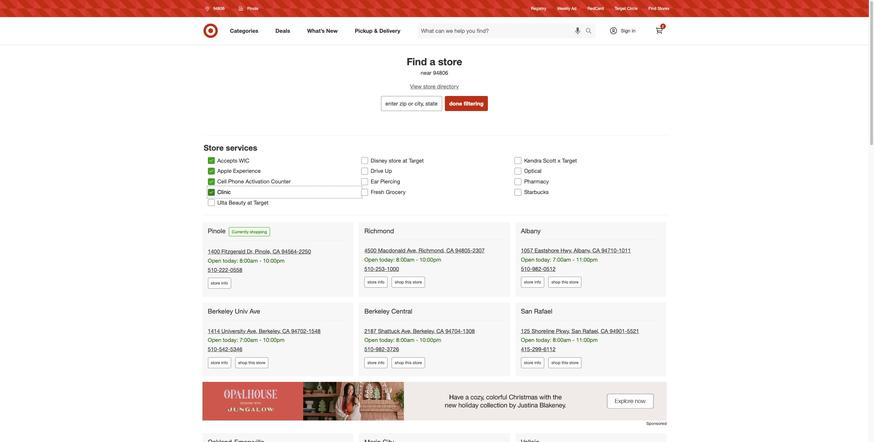 Task type: locate. For each thing, give the bounding box(es) containing it.
7:00am inside 1414 university ave, berkeley, ca 94702-1548 open today: 7:00am - 10:00pm 510-542-5346
[[240, 337, 258, 344]]

1 horizontal spatial at
[[403, 157, 408, 164]]

richmond,
[[419, 247, 445, 254]]

510- inside 1414 university ave, berkeley, ca 94702-1548 open today: 7:00am - 10:00pm 510-542-5346
[[208, 346, 219, 353]]

this for albany
[[562, 280, 569, 285]]

7:00am inside 1057 eastshore hwy, albany, ca 94710-1011 open today: 7:00am - 11:00pm 510-982-0512
[[553, 256, 572, 263]]

10:00pm inside 2187 shattuck ave, berkeley, ca 94704-1308 open today: 8:00am - 10:00pm 510-982-3726
[[420, 337, 442, 344]]

8:00am down pkwy, on the right
[[553, 337, 572, 344]]

2 link
[[652, 23, 667, 38]]

0 horizontal spatial find
[[407, 55, 427, 68]]

1 vertical spatial 982-
[[376, 346, 387, 353]]

open down "4500"
[[365, 256, 378, 263]]

- inside 1057 eastshore hwy, albany, ca 94710-1011 open today: 7:00am - 11:00pm 510-982-0512
[[573, 256, 575, 263]]

open inside 1057 eastshore hwy, albany, ca 94710-1011 open today: 7:00am - 11:00pm 510-982-0512
[[521, 256, 535, 263]]

store info for berkeley central
[[368, 360, 385, 365]]

94806 left 'pinole' dropdown button
[[213, 6, 225, 11]]

macdonald
[[378, 247, 406, 254]]

510- down 1057
[[521, 265, 533, 272]]

shop down "1000"
[[395, 280, 404, 285]]

find for a
[[407, 55, 427, 68]]

982-
[[533, 265, 544, 272], [376, 346, 387, 353]]

- inside 1400 fitzgerald dr, pinole, ca 94564-2250 open today: 8:00am - 10:00pm 510-222-0558
[[260, 257, 262, 264]]

1057 eastshore hwy, albany, ca 94710-1011 open today: 7:00am - 11:00pm 510-982-0512
[[521, 247, 631, 272]]

shop this store for richmond
[[395, 280, 422, 285]]

shop this store button down 6112
[[549, 358, 582, 368]]

4500
[[365, 247, 377, 254]]

- inside 1414 university ave, berkeley, ca 94702-1548 open today: 7:00am - 10:00pm 510-542-5346
[[260, 337, 262, 344]]

shop this store down 0512
[[552, 280, 579, 285]]

info down 222- in the left bottom of the page
[[221, 281, 228, 286]]

982- inside 2187 shattuck ave, berkeley, ca 94704-1308 open today: 8:00am - 10:00pm 510-982-3726
[[376, 346, 387, 353]]

wic
[[239, 157, 250, 164]]

10:00pm for richmond
[[420, 256, 442, 263]]

7:00am down hwy,
[[553, 256, 572, 263]]

open down 2187
[[365, 337, 378, 344]]

- down 1057 eastshore hwy, albany, ca 94710-1011 link
[[573, 256, 575, 263]]

open inside 1400 fitzgerald dr, pinole, ca 94564-2250 open today: 8:00am - 10:00pm 510-222-0558
[[208, 257, 222, 264]]

at right disney
[[403, 157, 408, 164]]

ave, left richmond,
[[407, 247, 417, 254]]

8:00am inside 1400 fitzgerald dr, pinole, ca 94564-2250 open today: 8:00am - 10:00pm 510-222-0558
[[240, 257, 258, 264]]

shop this store button for san rafael
[[549, 358, 582, 368]]

1 horizontal spatial 982-
[[533, 265, 544, 272]]

store info link down 542-
[[208, 358, 231, 368]]

advertisement region
[[202, 382, 667, 421]]

0 horizontal spatial 7:00am
[[240, 337, 258, 344]]

ave, inside 2187 shattuck ave, berkeley, ca 94704-1308 open today: 8:00am - 10:00pm 510-982-3726
[[402, 328, 412, 334]]

ca for berkeley central
[[437, 328, 444, 334]]

2 berkeley from the left
[[365, 307, 390, 315]]

berkeley for berkeley central
[[365, 307, 390, 315]]

0 vertical spatial 11:00pm
[[577, 256, 598, 263]]

94806 inside find a store near 94806
[[433, 69, 449, 76]]

510- inside 2187 shattuck ave, berkeley, ca 94704-1308 open today: 8:00am - 10:00pm 510-982-3726
[[365, 346, 376, 353]]

510-982-3726 link
[[365, 346, 399, 353]]

5521
[[628, 328, 640, 334]]

shop this store for berkeley central
[[395, 360, 422, 365]]

1 11:00pm from the top
[[577, 256, 598, 263]]

8:00am for berkeley central
[[397, 337, 415, 344]]

1000
[[387, 265, 399, 272]]

Ulta Beauty at Target checkbox
[[208, 199, 215, 206]]

pharmacy
[[525, 178, 549, 185]]

1 berkeley, from the left
[[259, 328, 281, 334]]

8:00am inside 125 shoreline pkwy, san rafael, ca 94901-5521 open today: 8:00am - 11:00pm 415-299-6112
[[553, 337, 572, 344]]

0 horizontal spatial berkeley
[[208, 307, 233, 315]]

services
[[226, 143, 257, 152]]

shop this store for san rafael
[[552, 360, 579, 365]]

today: down university
[[223, 337, 238, 344]]

shopping
[[250, 229, 267, 234]]

1 vertical spatial 94806
[[433, 69, 449, 76]]

- down the 2187 shattuck ave, berkeley, ca 94704-1308 link
[[416, 337, 418, 344]]

enter
[[386, 100, 398, 107]]

find up near on the left top
[[407, 55, 427, 68]]

- for pinole
[[260, 257, 262, 264]]

shop this store down "1000"
[[395, 280, 422, 285]]

this down 2187 shattuck ave, berkeley, ca 94704-1308 open today: 8:00am - 10:00pm 510-982-3726 on the bottom of page
[[405, 360, 412, 365]]

1 horizontal spatial pinole
[[247, 6, 259, 11]]

0 horizontal spatial 94806
[[213, 6, 225, 11]]

shop for berkeley univ ave
[[238, 360, 248, 365]]

ca right rafael,
[[601, 328, 609, 334]]

today: inside 1057 eastshore hwy, albany, ca 94710-1011 open today: 7:00am - 11:00pm 510-982-0512
[[537, 256, 552, 263]]

2307
[[473, 247, 485, 254]]

Kendra Scott x Target checkbox
[[515, 157, 522, 164]]

1 horizontal spatial san
[[572, 328, 582, 334]]

ave, right university
[[247, 328, 257, 334]]

0 vertical spatial 94806
[[213, 6, 225, 11]]

info
[[378, 280, 385, 285], [535, 280, 542, 285], [221, 281, 228, 286], [221, 360, 228, 365], [378, 360, 385, 365], [535, 360, 542, 365]]

0 horizontal spatial 982-
[[376, 346, 387, 353]]

store info link down 510-982-3726 link
[[365, 358, 388, 368]]

store info link down 510-982-0512 link
[[521, 277, 545, 288]]

ca left 94704-
[[437, 328, 444, 334]]

Fresh Grocery checkbox
[[362, 189, 368, 196]]

today: down macdonald
[[380, 256, 395, 263]]

shop down 0512
[[552, 280, 561, 285]]

ca right "pinole,"
[[273, 248, 280, 255]]

store services
[[204, 143, 257, 152]]

done filtering button
[[445, 96, 488, 111]]

find
[[649, 6, 657, 11], [407, 55, 427, 68]]

shop down 3726
[[395, 360, 404, 365]]

7:00am
[[553, 256, 572, 263], [240, 337, 258, 344]]

berkeley up 1414
[[208, 307, 233, 315]]

at for beauty
[[248, 199, 252, 206]]

- down 1414 university ave, berkeley, ca 94702-1548 link
[[260, 337, 262, 344]]

info down 510-982-3726 link
[[378, 360, 385, 365]]

store up 'up'
[[389, 157, 401, 164]]

ear
[[371, 178, 379, 185]]

berkeley, inside 1414 university ave, berkeley, ca 94702-1548 open today: 7:00am - 10:00pm 510-542-5346
[[259, 328, 281, 334]]

store info down the 253-
[[368, 280, 385, 285]]

store info down 510-982-3726 link
[[368, 360, 385, 365]]

san right pkwy, on the right
[[572, 328, 582, 334]]

7:00am up the 5346
[[240, 337, 258, 344]]

10:00pm inside 1414 university ave, berkeley, ca 94702-1548 open today: 7:00am - 10:00pm 510-542-5346
[[263, 337, 285, 344]]

open for albany
[[521, 256, 535, 263]]

x
[[558, 157, 561, 164]]

store
[[204, 143, 224, 152]]

ca inside 2187 shattuck ave, berkeley, ca 94704-1308 open today: 8:00am - 10:00pm 510-982-3726
[[437, 328, 444, 334]]

albany
[[521, 227, 541, 235]]

ave, inside 1414 university ave, berkeley, ca 94702-1548 open today: 7:00am - 10:00pm 510-542-5346
[[247, 328, 257, 334]]

shop this store button down the 5346
[[235, 358, 269, 368]]

shop this store down 3726
[[395, 360, 422, 365]]

store down 4500 macdonald ave, richmond, ca 94805-2307 open today: 8:00am - 10:00pm 510-253-1000
[[413, 280, 422, 285]]

sign in link
[[604, 23, 647, 38]]

store down 510-982-0512 link
[[525, 280, 534, 285]]

shop this store button down "1000"
[[392, 277, 425, 288]]

find left stores
[[649, 6, 657, 11]]

1 horizontal spatial berkeley
[[365, 307, 390, 315]]

shop down 6112
[[552, 360, 561, 365]]

open for berkeley central
[[365, 337, 378, 344]]

open for berkeley univ ave
[[208, 337, 222, 344]]

0558
[[230, 266, 243, 273]]

weekly ad link
[[558, 6, 577, 11]]

2 berkeley, from the left
[[413, 328, 435, 334]]

ave, right shattuck
[[402, 328, 412, 334]]

store
[[439, 55, 463, 68], [424, 83, 436, 90], [389, 157, 401, 164], [368, 280, 377, 285], [413, 280, 422, 285], [525, 280, 534, 285], [570, 280, 579, 285], [211, 281, 220, 286], [211, 360, 220, 365], [256, 360, 266, 365], [368, 360, 377, 365], [413, 360, 422, 365], [525, 360, 534, 365], [570, 360, 579, 365]]

info down 542-
[[221, 360, 228, 365]]

target for disney store at target
[[409, 157, 424, 164]]

ca left 94702-
[[282, 328, 290, 334]]

info for albany
[[535, 280, 542, 285]]

1 horizontal spatial 94806
[[433, 69, 449, 76]]

ca right albany,
[[593, 247, 600, 254]]

open up 415-
[[521, 337, 535, 344]]

shop this store down the 5346
[[238, 360, 266, 365]]

experience
[[233, 168, 261, 174]]

8:00am inside 4500 macdonald ave, richmond, ca 94805-2307 open today: 8:00am - 10:00pm 510-253-1000
[[397, 256, 415, 263]]

today: inside 4500 macdonald ave, richmond, ca 94805-2307 open today: 8:00am - 10:00pm 510-253-1000
[[380, 256, 395, 263]]

store info link for albany
[[521, 277, 545, 288]]

this down 4500 macdonald ave, richmond, ca 94805-2307 open today: 8:00am - 10:00pm 510-253-1000
[[405, 280, 412, 285]]

weekly ad
[[558, 6, 577, 11]]

this
[[405, 280, 412, 285], [562, 280, 569, 285], [249, 360, 255, 365], [405, 360, 412, 365], [562, 360, 569, 365]]

filtering
[[464, 100, 484, 107]]

berkeley, left 94704-
[[413, 328, 435, 334]]

store info for albany
[[525, 280, 542, 285]]

94806 inside dropdown button
[[213, 6, 225, 11]]

1011
[[619, 247, 631, 254]]

today: for richmond
[[380, 256, 395, 263]]

94806 down a
[[433, 69, 449, 76]]

Cell Phone Activation Counter checkbox
[[208, 178, 215, 185]]

ca inside 1057 eastshore hwy, albany, ca 94710-1011 open today: 7:00am - 11:00pm 510-982-0512
[[593, 247, 600, 254]]

today: inside 2187 shattuck ave, berkeley, ca 94704-1308 open today: 8:00am - 10:00pm 510-982-3726
[[380, 337, 395, 344]]

0 vertical spatial 7:00am
[[553, 256, 572, 263]]

510- down the 1400
[[208, 266, 219, 273]]

shop this store
[[395, 280, 422, 285], [552, 280, 579, 285], [238, 360, 266, 365], [395, 360, 422, 365], [552, 360, 579, 365]]

this for berkeley univ ave
[[249, 360, 255, 365]]

1 vertical spatial 11:00pm
[[577, 337, 598, 344]]

0512
[[544, 265, 556, 272]]

university
[[222, 328, 246, 334]]

11:00pm down albany,
[[577, 256, 598, 263]]

rafael,
[[583, 328, 600, 334]]

store right a
[[439, 55, 463, 68]]

0 vertical spatial find
[[649, 6, 657, 11]]

optical
[[525, 168, 542, 174]]

fresh
[[371, 189, 385, 196]]

8:00am inside 2187 shattuck ave, berkeley, ca 94704-1308 open today: 8:00am - 10:00pm 510-982-3726
[[397, 337, 415, 344]]

open down the 1400
[[208, 257, 222, 264]]

ave, inside 4500 macdonald ave, richmond, ca 94805-2307 open today: 8:00am - 10:00pm 510-253-1000
[[407, 247, 417, 254]]

1 berkeley from the left
[[208, 307, 233, 315]]

cell phone activation counter
[[218, 178, 291, 185]]

berkeley, down the ave
[[259, 328, 281, 334]]

store info link down the 253-
[[365, 277, 388, 288]]

94806 button
[[201, 2, 232, 15]]

982- down eastshore
[[533, 265, 544, 272]]

8:00am up "1000"
[[397, 256, 415, 263]]

shop down the 5346
[[238, 360, 248, 365]]

11:00pm down rafael,
[[577, 337, 598, 344]]

at right beauty
[[248, 199, 252, 206]]

store down the 253-
[[368, 280, 377, 285]]

what's
[[307, 27, 325, 34]]

kendra
[[525, 157, 542, 164]]

8:00am
[[397, 256, 415, 263], [240, 257, 258, 264], [397, 337, 415, 344], [553, 337, 572, 344]]

shop this store button for albany
[[549, 277, 582, 288]]

1 vertical spatial find
[[407, 55, 427, 68]]

open inside 1414 university ave, berkeley, ca 94702-1548 open today: 7:00am - 10:00pm 510-542-5346
[[208, 337, 222, 344]]

info for pinole
[[221, 281, 228, 286]]

10:00pm down richmond,
[[420, 256, 442, 263]]

store info link
[[365, 277, 388, 288], [521, 277, 545, 288], [208, 278, 231, 289], [208, 358, 231, 368], [365, 358, 388, 368], [521, 358, 545, 368]]

this down 1414 university ave, berkeley, ca 94702-1548 open today: 7:00am - 10:00pm 510-542-5346
[[249, 360, 255, 365]]

- inside 2187 shattuck ave, berkeley, ca 94704-1308 open today: 8:00am - 10:00pm 510-982-3726
[[416, 337, 418, 344]]

directory
[[437, 83, 459, 90]]

store info link down 299-
[[521, 358, 545, 368]]

shop this store for berkeley univ ave
[[238, 360, 266, 365]]

94805-
[[456, 247, 473, 254]]

what's new
[[307, 27, 338, 34]]

at
[[403, 157, 408, 164], [248, 199, 252, 206]]

today: down fitzgerald
[[223, 257, 238, 264]]

shop for richmond
[[395, 280, 404, 285]]

san inside 125 shoreline pkwy, san rafael, ca 94901-5521 open today: 8:00am - 11:00pm 415-299-6112
[[572, 328, 582, 334]]

berkeley, inside 2187 shattuck ave, berkeley, ca 94704-1308 open today: 8:00am - 10:00pm 510-982-3726
[[413, 328, 435, 334]]

2 11:00pm from the top
[[577, 337, 598, 344]]

target
[[615, 6, 627, 11], [409, 157, 424, 164], [563, 157, 577, 164], [254, 199, 269, 206]]

pinole button
[[235, 2, 263, 15]]

info for san rafael
[[535, 360, 542, 365]]

10:00pm inside 1400 fitzgerald dr, pinole, ca 94564-2250 open today: 8:00am - 10:00pm 510-222-0558
[[263, 257, 285, 264]]

1 horizontal spatial 7:00am
[[553, 256, 572, 263]]

ca inside 1400 fitzgerald dr, pinole, ca 94564-2250 open today: 8:00am - 10:00pm 510-222-0558
[[273, 248, 280, 255]]

1 horizontal spatial find
[[649, 6, 657, 11]]

510- down 1414
[[208, 346, 219, 353]]

today:
[[380, 256, 395, 263], [537, 256, 552, 263], [223, 257, 238, 264], [223, 337, 238, 344], [380, 337, 395, 344], [537, 337, 552, 344]]

1 vertical spatial at
[[248, 199, 252, 206]]

- down the 125 shoreline pkwy, san rafael, ca 94901-5521 link
[[573, 337, 575, 344]]

ca for berkeley univ ave
[[282, 328, 290, 334]]

- down 1400 fitzgerald dr, pinole, ca 94564-2250 link
[[260, 257, 262, 264]]

today: down eastshore
[[537, 256, 552, 263]]

510- inside 4500 macdonald ave, richmond, ca 94805-2307 open today: 8:00am - 10:00pm 510-253-1000
[[365, 265, 376, 272]]

10:00pm for pinole
[[263, 257, 285, 264]]

shop this store button for berkeley central
[[392, 358, 425, 368]]

today: down shattuck
[[380, 337, 395, 344]]

510-253-1000 link
[[365, 265, 399, 272]]

ave,
[[407, 247, 417, 254], [247, 328, 257, 334], [402, 328, 412, 334]]

search
[[583, 28, 599, 35]]

Clinic checkbox
[[208, 189, 215, 196]]

done filtering
[[450, 100, 484, 107]]

10:00pm down the 2187 shattuck ave, berkeley, ca 94704-1308 link
[[420, 337, 442, 344]]

510-222-0558 link
[[208, 266, 243, 273]]

starbucks
[[525, 189, 549, 196]]

0 horizontal spatial pinole
[[208, 227, 226, 235]]

store info down 299-
[[525, 360, 542, 365]]

shop this store button down 3726
[[392, 358, 425, 368]]

8:00am up 3726
[[397, 337, 415, 344]]

0 vertical spatial pinole
[[247, 6, 259, 11]]

info down 299-
[[535, 360, 542, 365]]

0 horizontal spatial berkeley,
[[259, 328, 281, 334]]

ca inside 4500 macdonald ave, richmond, ca 94805-2307 open today: 8:00am - 10:00pm 510-253-1000
[[447, 247, 454, 254]]

1 horizontal spatial berkeley,
[[413, 328, 435, 334]]

drive
[[371, 168, 384, 174]]

8:00am for pinole
[[240, 257, 258, 264]]

store info for berkeley univ ave
[[211, 360, 228, 365]]

store info down 222- in the left bottom of the page
[[211, 281, 228, 286]]

open inside 4500 macdonald ave, richmond, ca 94805-2307 open today: 8:00am - 10:00pm 510-253-1000
[[365, 256, 378, 263]]

store info link down 222- in the left bottom of the page
[[208, 278, 231, 289]]

registry link
[[532, 6, 547, 11]]

shop for san rafael
[[552, 360, 561, 365]]

today: down the shoreline at the bottom
[[537, 337, 552, 344]]

open down 1414
[[208, 337, 222, 344]]

open
[[365, 256, 378, 263], [521, 256, 535, 263], [208, 257, 222, 264], [208, 337, 222, 344], [365, 337, 378, 344], [521, 337, 535, 344]]

find a store near 94806
[[407, 55, 463, 76]]

510- inside 1057 eastshore hwy, albany, ca 94710-1011 open today: 7:00am - 11:00pm 510-982-0512
[[521, 265, 533, 272]]

253-
[[376, 265, 387, 272]]

11:00pm inside 1057 eastshore hwy, albany, ca 94710-1011 open today: 7:00am - 11:00pm 510-982-0512
[[577, 256, 598, 263]]

pinole up the 1400
[[208, 227, 226, 235]]

open down 1057
[[521, 256, 535, 263]]

ave
[[250, 307, 260, 315]]

info down the 253-
[[378, 280, 385, 285]]

4500 macdonald ave, richmond, ca 94805-2307 link
[[365, 247, 485, 254]]

10:00pm inside 4500 macdonald ave, richmond, ca 94805-2307 open today: 8:00am - 10:00pm 510-253-1000
[[420, 256, 442, 263]]

510- inside 1400 fitzgerald dr, pinole, ca 94564-2250 open today: 8:00am - 10:00pm 510-222-0558
[[208, 266, 219, 273]]

shop this store button for richmond
[[392, 277, 425, 288]]

today: for berkeley central
[[380, 337, 395, 344]]

510- down 2187
[[365, 346, 376, 353]]

0 horizontal spatial at
[[248, 199, 252, 206]]

shop this store button down 0512
[[549, 277, 582, 288]]

1 vertical spatial san
[[572, 328, 582, 334]]

open inside 2187 shattuck ave, berkeley, ca 94704-1308 open today: 8:00am - 10:00pm 510-982-3726
[[365, 337, 378, 344]]

0 vertical spatial at
[[403, 157, 408, 164]]

today: inside 1414 university ave, berkeley, ca 94702-1548 open today: 7:00am - 10:00pm 510-542-5346
[[223, 337, 238, 344]]

shop this store button for berkeley univ ave
[[235, 358, 269, 368]]

94901-
[[610, 328, 628, 334]]

pinole up "categories" link
[[247, 6, 259, 11]]

- inside 4500 macdonald ave, richmond, ca 94805-2307 open today: 8:00am - 10:00pm 510-253-1000
[[416, 256, 418, 263]]

in
[[632, 28, 636, 33]]

berkeley for berkeley univ ave
[[208, 307, 233, 315]]

store down 2187 shattuck ave, berkeley, ca 94704-1308 open today: 8:00am - 10:00pm 510-982-3726 on the bottom of page
[[413, 360, 422, 365]]

- for berkeley central
[[416, 337, 418, 344]]

find inside find a store near 94806
[[407, 55, 427, 68]]

store info down 542-
[[211, 360, 228, 365]]

4500 macdonald ave, richmond, ca 94805-2307 open today: 8:00am - 10:00pm 510-253-1000
[[365, 247, 485, 272]]

find stores link
[[649, 6, 670, 11]]

ca inside 1414 university ave, berkeley, ca 94702-1548 open today: 7:00am - 10:00pm 510-542-5346
[[282, 328, 290, 334]]

982- down shattuck
[[376, 346, 387, 353]]

Optical checkbox
[[515, 168, 522, 175]]

today: inside 1400 fitzgerald dr, pinole, ca 94564-2250 open today: 8:00am - 10:00pm 510-222-0558
[[223, 257, 238, 264]]

0 vertical spatial san
[[521, 307, 533, 315]]

pkwy,
[[557, 328, 571, 334]]

today: for berkeley univ ave
[[223, 337, 238, 344]]

store inside find a store near 94806
[[439, 55, 463, 68]]

510- for berkeley univ ave
[[208, 346, 219, 353]]

510- for richmond
[[365, 265, 376, 272]]

0 vertical spatial 982-
[[533, 265, 544, 272]]

1 vertical spatial 7:00am
[[240, 337, 258, 344]]

982- inside 1057 eastshore hwy, albany, ca 94710-1011 open today: 7:00am - 11:00pm 510-982-0512
[[533, 265, 544, 272]]

11:00pm
[[577, 256, 598, 263], [577, 337, 598, 344]]

10:00pm down 1414 university ave, berkeley, ca 94702-1548 link
[[263, 337, 285, 344]]

shoreline
[[532, 328, 555, 334]]

enter zip or city, state
[[386, 100, 438, 107]]

this down 1057 eastshore hwy, albany, ca 94710-1011 open today: 7:00am - 11:00pm 510-982-0512
[[562, 280, 569, 285]]



Task type: vqa. For each thing, say whether or not it's contained in the screenshot.


Task type: describe. For each thing, give the bounding box(es) containing it.
125 shoreline pkwy, san rafael, ca 94901-5521 open today: 8:00am - 11:00pm 415-299-6112
[[521, 328, 640, 353]]

counter
[[271, 178, 291, 185]]

a
[[430, 55, 436, 68]]

find for stores
[[649, 6, 657, 11]]

richmond link
[[365, 227, 396, 235]]

ca for richmond
[[447, 247, 454, 254]]

ave, for richmond
[[407, 247, 417, 254]]

2187 shattuck ave, berkeley, ca 94704-1308 open today: 8:00am - 10:00pm 510-982-3726
[[365, 328, 475, 353]]

pickup & delivery link
[[349, 23, 409, 38]]

enter zip or city, state button
[[381, 96, 442, 111]]

san rafael
[[521, 307, 553, 315]]

currently shopping
[[232, 229, 267, 234]]

Apple Experience checkbox
[[208, 168, 215, 175]]

8:00am for richmond
[[397, 256, 415, 263]]

store down 542-
[[211, 360, 220, 365]]

this for richmond
[[405, 280, 412, 285]]

store info for san rafael
[[525, 360, 542, 365]]

- for richmond
[[416, 256, 418, 263]]

125
[[521, 328, 531, 334]]

510- for albany
[[521, 265, 533, 272]]

7:00am for albany
[[553, 256, 572, 263]]

berkeley central link
[[365, 307, 414, 316]]

today: for pinole
[[223, 257, 238, 264]]

94564-
[[282, 248, 299, 255]]

2187 shattuck ave, berkeley, ca 94704-1308 link
[[365, 328, 475, 334]]

info for berkeley central
[[378, 360, 385, 365]]

Ear Piercing checkbox
[[362, 178, 368, 185]]

store info link for san rafael
[[521, 358, 545, 368]]

albany,
[[574, 247, 592, 254]]

state
[[426, 100, 438, 107]]

eastshore
[[535, 247, 560, 254]]

today: for albany
[[537, 256, 552, 263]]

deals link
[[270, 23, 299, 38]]

store down 510-982-3726 link
[[368, 360, 377, 365]]

- for albany
[[573, 256, 575, 263]]

target circle link
[[615, 6, 638, 11]]

deals
[[276, 27, 290, 34]]

zip
[[400, 100, 407, 107]]

target for kendra scott x target
[[563, 157, 577, 164]]

activation
[[246, 178, 270, 185]]

store info link for richmond
[[365, 277, 388, 288]]

0 horizontal spatial san
[[521, 307, 533, 315]]

or
[[409, 100, 414, 107]]

registry
[[532, 6, 547, 11]]

view
[[411, 83, 422, 90]]

berkeley, for berkeley central
[[413, 328, 435, 334]]

94710-
[[602, 247, 619, 254]]

1 vertical spatial pinole
[[208, 227, 226, 235]]

store info link for berkeley univ ave
[[208, 358, 231, 368]]

up
[[385, 168, 392, 174]]

store info link for berkeley central
[[365, 358, 388, 368]]

shop this store for albany
[[552, 280, 579, 285]]

415-
[[521, 346, 533, 353]]

ulta
[[218, 199, 227, 206]]

store info for pinole
[[211, 281, 228, 286]]

hwy,
[[561, 247, 573, 254]]

new
[[326, 27, 338, 34]]

- for berkeley univ ave
[[260, 337, 262, 344]]

1414
[[208, 328, 220, 334]]

2187
[[365, 328, 377, 334]]

grocery
[[386, 189, 406, 196]]

ave, for berkeley central
[[402, 328, 412, 334]]

1414 university ave, berkeley, ca 94702-1548 open today: 7:00am - 10:00pm 510-542-5346
[[208, 328, 321, 353]]

- inside 125 shoreline pkwy, san rafael, ca 94901-5521 open today: 8:00am - 11:00pm 415-299-6112
[[573, 337, 575, 344]]

cell
[[218, 178, 227, 185]]

What can we help you find? suggestions appear below search field
[[417, 23, 588, 38]]

store down 1057 eastshore hwy, albany, ca 94710-1011 open today: 7:00am - 11:00pm 510-982-0512
[[570, 280, 579, 285]]

982- for albany
[[533, 265, 544, 272]]

store info for richmond
[[368, 280, 385, 285]]

510-982-0512 link
[[521, 265, 556, 272]]

510-542-5346 link
[[208, 346, 243, 353]]

sign
[[622, 28, 631, 33]]

delivery
[[380, 27, 401, 34]]

94704-
[[446, 328, 463, 334]]

sponsored
[[647, 421, 667, 426]]

510- for pinole
[[208, 266, 219, 273]]

510- for berkeley central
[[365, 346, 376, 353]]

open for pinole
[[208, 257, 222, 264]]

pinole inside dropdown button
[[247, 6, 259, 11]]

ca for pinole
[[273, 248, 280, 255]]

this for san rafael
[[562, 360, 569, 365]]

222-
[[219, 266, 230, 273]]

search button
[[583, 23, 599, 40]]

6112
[[544, 346, 556, 353]]

store info link for pinole
[[208, 278, 231, 289]]

store services group
[[208, 155, 669, 208]]

store inside group
[[389, 157, 401, 164]]

10:00pm for berkeley central
[[420, 337, 442, 344]]

pinole,
[[255, 248, 271, 255]]

1057
[[521, 247, 534, 254]]

at for store
[[403, 157, 408, 164]]

open for richmond
[[365, 256, 378, 263]]

berkeley, for berkeley univ ave
[[259, 328, 281, 334]]

1057 eastshore hwy, albany, ca 94710-1011 link
[[521, 247, 631, 254]]

415-299-6112 link
[[521, 346, 556, 353]]

ad
[[572, 6, 577, 11]]

redcard link
[[588, 6, 604, 11]]

1400 fitzgerald dr, pinole, ca 94564-2250 open today: 8:00am - 10:00pm 510-222-0558
[[208, 248, 311, 273]]

pickup
[[355, 27, 373, 34]]

94702-
[[291, 328, 309, 334]]

san rafael link
[[521, 307, 554, 316]]

info for richmond
[[378, 280, 385, 285]]

drive up
[[371, 168, 392, 174]]

Disney store at Target checkbox
[[362, 157, 368, 164]]

today: inside 125 shoreline pkwy, san rafael, ca 94901-5521 open today: 8:00am - 11:00pm 415-299-6112
[[537, 337, 552, 344]]

ave, for berkeley univ ave
[[247, 328, 257, 334]]

shop for albany
[[552, 280, 561, 285]]

store down 1414 university ave, berkeley, ca 94702-1548 open today: 7:00am - 10:00pm 510-542-5346
[[256, 360, 266, 365]]

this for berkeley central
[[405, 360, 412, 365]]

Drive Up checkbox
[[362, 168, 368, 175]]

Accepts WIC checkbox
[[208, 157, 215, 164]]

11:00pm inside 125 shoreline pkwy, san rafael, ca 94901-5521 open today: 8:00am - 11:00pm 415-299-6112
[[577, 337, 598, 344]]

info for berkeley univ ave
[[221, 360, 228, 365]]

find stores
[[649, 6, 670, 11]]

piercing
[[381, 178, 400, 185]]

7:00am for berkeley univ ave
[[240, 337, 258, 344]]

accepts wic
[[218, 157, 250, 164]]

125 shoreline pkwy, san rafael, ca 94901-5521 link
[[521, 328, 640, 334]]

store down 415-
[[525, 360, 534, 365]]

Starbucks checkbox
[[515, 189, 522, 196]]

weekly
[[558, 6, 571, 11]]

1414 university ave, berkeley, ca 94702-1548 link
[[208, 328, 321, 334]]

ca inside 125 shoreline pkwy, san rafael, ca 94901-5521 open today: 8:00am - 11:00pm 415-299-6112
[[601, 328, 609, 334]]

pickup & delivery
[[355, 27, 401, 34]]

Pharmacy checkbox
[[515, 178, 522, 185]]

shop for berkeley central
[[395, 360, 404, 365]]

target for ulta beauty at target
[[254, 199, 269, 206]]

open inside 125 shoreline pkwy, san rafael, ca 94901-5521 open today: 8:00am - 11:00pm 415-299-6112
[[521, 337, 535, 344]]

near
[[421, 69, 432, 76]]

accepts
[[218, 157, 238, 164]]

what's new link
[[302, 23, 347, 38]]

store right view
[[424, 83, 436, 90]]

dr,
[[247, 248, 254, 255]]

3726
[[387, 346, 399, 353]]

ca for albany
[[593, 247, 600, 254]]

store down 125 shoreline pkwy, san rafael, ca 94901-5521 open today: 8:00am - 11:00pm 415-299-6112
[[570, 360, 579, 365]]

10:00pm for berkeley univ ave
[[263, 337, 285, 344]]

apple experience
[[218, 168, 261, 174]]

1400
[[208, 248, 220, 255]]

982- for berkeley central
[[376, 346, 387, 353]]

1400 fitzgerald dr, pinole, ca 94564-2250 link
[[208, 248, 311, 255]]

store down 222- in the left bottom of the page
[[211, 281, 220, 286]]

berkeley univ ave link
[[208, 307, 262, 316]]

542-
[[219, 346, 230, 353]]

berkeley univ ave
[[208, 307, 260, 315]]



